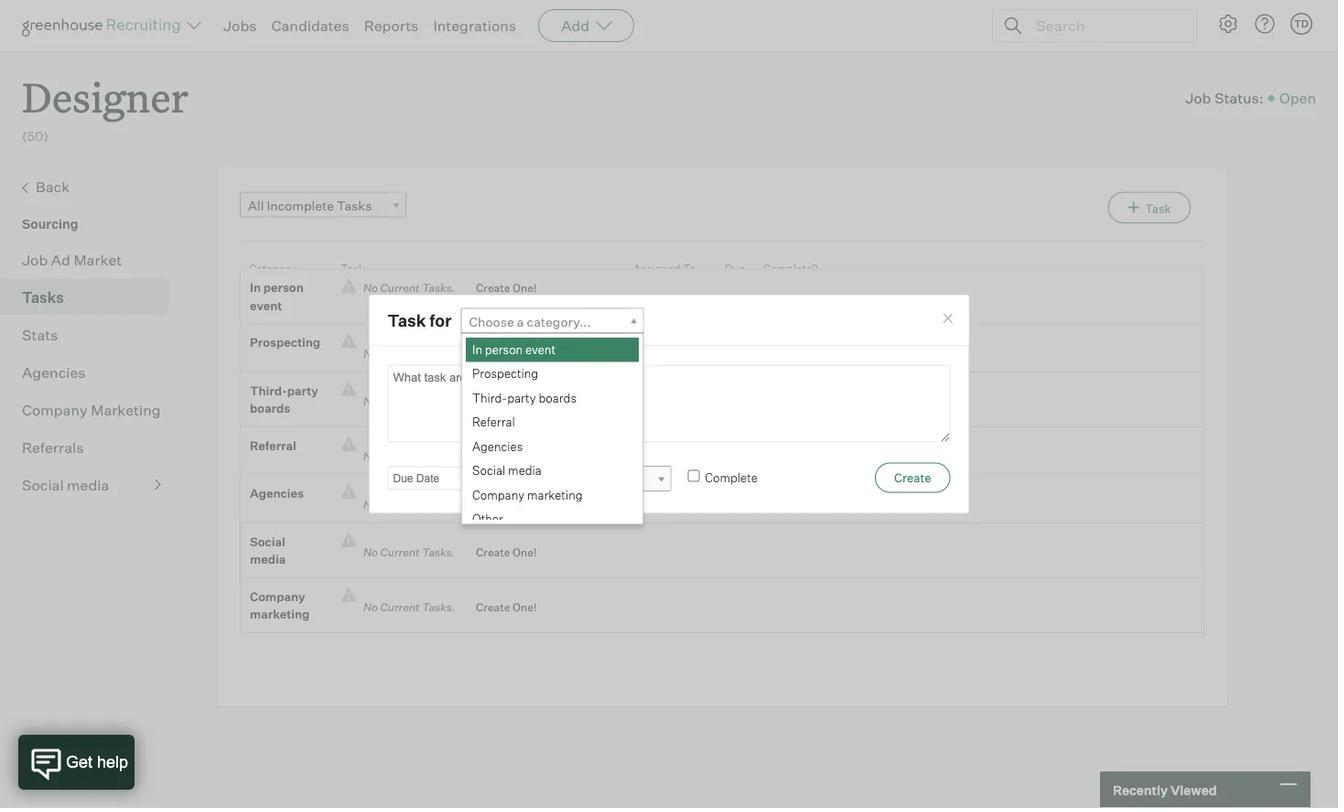 Task type: vqa. For each thing, say whether or not it's contained in the screenshot.
Job Setup LINK
no



Task type: describe. For each thing, give the bounding box(es) containing it.
media inside option
[[508, 463, 541, 477]]

tasks. for social media
[[422, 546, 455, 560]]

marketing inside option
[[527, 487, 582, 501]]

company marketing inside company marketing option
[[472, 487, 582, 501]]

no for prospecting
[[363, 347, 378, 360]]

back link
[[22, 175, 161, 199]]

choose a category...
[[469, 313, 591, 329]]

all
[[248, 197, 264, 213]]

2 vertical spatial company
[[250, 589, 305, 604]]

task for task
[[341, 262, 364, 275]]

create one! for social media
[[476, 546, 537, 560]]

current for prospecting
[[380, 347, 420, 360]]

one! for prospecting
[[513, 347, 537, 360]]

tasks link
[[22, 286, 161, 308]]

Complete checkbox
[[688, 470, 700, 482]]

open
[[1280, 89, 1316, 107]]

list box containing in person event
[[462, 337, 639, 531]]

allison tuohy
[[497, 472, 578, 488]]

task for dialog
[[368, 295, 970, 514]]

create for social media
[[476, 546, 510, 560]]

create one! link for agencies
[[462, 496, 537, 514]]

incomplete
[[267, 197, 334, 213]]

social media link
[[22, 474, 161, 496]]

jobs link
[[223, 16, 257, 35]]

assigned
[[634, 262, 681, 275]]

no for third-party boards
[[363, 395, 378, 408]]

category...
[[527, 313, 591, 329]]

configure image
[[1218, 13, 1240, 35]]

create one! for third-party boards
[[476, 395, 537, 408]]

no current tasks. for prospecting
[[356, 347, 462, 360]]

referral option
[[466, 410, 639, 434]]

event for prospecting
[[525, 341, 555, 356]]

reports
[[364, 16, 419, 35]]

other
[[472, 511, 503, 526]]

stats link
[[22, 324, 161, 346]]

create for third-party boards
[[476, 395, 510, 408]]

one! for agencies
[[513, 498, 537, 511]]

tuohy
[[540, 472, 578, 488]]

recently viewed
[[1113, 782, 1217, 798]]

agencies inside "link"
[[22, 363, 86, 381]]

candidates link
[[271, 16, 349, 35]]

0 horizontal spatial third-party boards
[[250, 383, 318, 416]]

third- inside the third-party boards
[[250, 383, 287, 398]]

agencies option
[[466, 434, 639, 458]]

tasks. for agencies
[[422, 498, 455, 511]]

create one! link for in person event
[[462, 279, 537, 297]]

social media option
[[466, 458, 639, 483]]

0 horizontal spatial social
[[22, 476, 64, 494]]

no for in person event
[[363, 281, 378, 295]]

create one! for referral
[[476, 450, 537, 463]]

no for social media
[[363, 546, 378, 560]]

designer
[[22, 70, 189, 124]]

task for sourcing
[[1145, 201, 1172, 216]]

no for referral
[[363, 450, 378, 463]]

tasks. for in person event
[[422, 281, 455, 295]]

for
[[430, 310, 452, 330]]

agencies inside option
[[472, 438, 523, 453]]

td button
[[1287, 9, 1316, 38]]

current for in person event
[[380, 281, 420, 295]]

in person event for prospecting
[[472, 341, 555, 356]]

1 vertical spatial referral
[[250, 438, 296, 453]]

no current tasks. for in person event
[[356, 281, 462, 295]]

party inside option
[[507, 390, 536, 404]]

Due Date text field
[[388, 466, 467, 490]]

all incomplete tasks
[[248, 197, 372, 213]]

td button
[[1291, 13, 1313, 35]]

in for no current tasks.
[[250, 280, 261, 295]]

company marketing
[[22, 401, 161, 419]]

greenhouse recruiting image
[[22, 15, 187, 37]]

social inside "social media"
[[250, 534, 285, 549]]

tasks. for company marketing
[[422, 601, 455, 614]]

1 horizontal spatial social media
[[250, 534, 286, 567]]

create one! link for prospecting
[[462, 345, 537, 363]]

company marketing option
[[466, 483, 639, 507]]

one! for in person event
[[513, 281, 537, 295]]

recently
[[1113, 782, 1168, 798]]

0 horizontal spatial media
[[67, 476, 109, 494]]

create for referral
[[476, 450, 510, 463]]

1 vertical spatial marketing
[[250, 607, 310, 622]]

no current tasks. for referral
[[356, 450, 462, 463]]

no current tasks. for company marketing
[[356, 601, 462, 614]]

social media inside 'social media' option
[[472, 463, 541, 477]]

company inside option
[[472, 487, 524, 501]]

create for company marketing
[[476, 601, 510, 614]]

designer link
[[22, 51, 189, 127]]

current for third-party boards
[[380, 395, 420, 408]]

job status:
[[1186, 89, 1264, 107]]

none submit inside task for dialog
[[875, 463, 951, 493]]

in for prospecting
[[472, 341, 482, 356]]

1 horizontal spatial media
[[250, 552, 286, 567]]

integrations link
[[433, 16, 516, 35]]

designer (50)
[[22, 70, 189, 144]]

allison tuohy link
[[488, 466, 672, 493]]

What task are you going to do next? text field
[[388, 365, 951, 442]]



Task type: locate. For each thing, give the bounding box(es) containing it.
third-party boards option
[[466, 386, 639, 410]]

one!
[[513, 281, 537, 295], [513, 347, 537, 360], [513, 395, 537, 408], [513, 450, 537, 463], [513, 498, 537, 511], [513, 546, 537, 560], [513, 601, 537, 614]]

2 horizontal spatial social media
[[472, 463, 541, 477]]

party inside the third-party boards
[[287, 383, 318, 398]]

create one! link for social media
[[462, 544, 537, 562]]

0 horizontal spatial tasks
[[22, 288, 64, 306]]

tasks. for third-party boards
[[422, 395, 455, 408]]

current for social media
[[380, 546, 420, 560]]

1 one! from the top
[[513, 281, 537, 295]]

task for
[[388, 310, 452, 330]]

third-party boards
[[250, 383, 318, 416], [472, 390, 576, 404]]

tasks.
[[422, 281, 455, 295], [422, 347, 455, 360], [422, 395, 455, 408], [422, 450, 455, 463], [422, 498, 455, 511], [422, 546, 455, 560], [422, 601, 455, 614]]

status:
[[1215, 89, 1264, 107]]

6 tasks. from the top
[[422, 546, 455, 560]]

1 horizontal spatial task
[[388, 310, 426, 330]]

0 horizontal spatial prospecting
[[250, 335, 321, 350]]

1 horizontal spatial in person event
[[472, 341, 555, 356]]

in person event for no current tasks.
[[250, 280, 304, 313]]

no current tasks.
[[356, 281, 462, 295], [356, 347, 462, 360], [356, 395, 462, 408], [356, 450, 462, 463], [356, 498, 462, 511], [356, 546, 462, 560], [356, 601, 462, 614]]

2 horizontal spatial media
[[508, 463, 541, 477]]

no for company marketing
[[363, 601, 378, 614]]

in down choose
[[472, 341, 482, 356]]

1 horizontal spatial person
[[485, 341, 522, 356]]

due
[[725, 262, 746, 275]]

create for prospecting
[[476, 347, 510, 360]]

Search text field
[[1032, 12, 1180, 39]]

no current tasks. for agencies
[[356, 498, 462, 511]]

1 create one! link from the top
[[462, 279, 537, 297]]

6 one! from the top
[[513, 546, 537, 560]]

1 create one! from the top
[[476, 281, 537, 295]]

event inside in person event
[[250, 298, 282, 313]]

1 horizontal spatial tasks
[[337, 197, 372, 213]]

complete?
[[764, 262, 818, 275]]

no for agencies
[[363, 498, 378, 511]]

1 current from the top
[[380, 281, 420, 295]]

person down category
[[263, 280, 304, 295]]

2 horizontal spatial agencies
[[472, 438, 523, 453]]

party
[[287, 383, 318, 398], [507, 390, 536, 404]]

job ad market
[[22, 251, 122, 269]]

0 horizontal spatial in
[[250, 280, 261, 295]]

add
[[561, 16, 590, 35]]

1 vertical spatial in person event
[[472, 341, 555, 356]]

reports link
[[364, 16, 419, 35]]

td
[[1294, 17, 1309, 30]]

one! for social media
[[513, 546, 537, 560]]

1 horizontal spatial agencies
[[250, 486, 304, 501]]

1 no current tasks. from the top
[[356, 281, 462, 295]]

4 current from the top
[[380, 450, 420, 463]]

7 current from the top
[[380, 601, 420, 614]]

2 horizontal spatial social
[[472, 463, 505, 477]]

create one! for company marketing
[[476, 601, 537, 614]]

no current tasks. for third-party boards
[[356, 395, 462, 408]]

social media
[[472, 463, 541, 477], [22, 476, 109, 494], [250, 534, 286, 567]]

0 vertical spatial referral
[[472, 414, 515, 429]]

1 vertical spatial agencies
[[472, 438, 523, 453]]

1 horizontal spatial referral
[[472, 414, 515, 429]]

tasks. for prospecting
[[422, 347, 455, 360]]

ad
[[51, 251, 70, 269]]

boards inside the third-party boards
[[250, 401, 290, 416]]

4 no current tasks. from the top
[[356, 450, 462, 463]]

create one!
[[476, 281, 537, 295], [476, 347, 537, 360], [476, 395, 537, 408], [476, 450, 537, 463], [476, 498, 537, 511], [476, 546, 537, 560], [476, 601, 537, 614]]

list box
[[462, 337, 639, 531]]

market
[[74, 251, 122, 269]]

5 tasks. from the top
[[422, 498, 455, 511]]

assigned to
[[634, 262, 696, 275]]

event up prospecting option
[[525, 341, 555, 356]]

7 tasks. from the top
[[422, 601, 455, 614]]

create one! link
[[462, 279, 537, 297], [462, 345, 537, 363], [462, 393, 537, 411], [462, 448, 537, 466], [462, 496, 537, 514], [462, 544, 537, 562], [462, 599, 537, 617]]

0 horizontal spatial boards
[[250, 401, 290, 416]]

5 create one! from the top
[[476, 498, 537, 511]]

1 horizontal spatial party
[[507, 390, 536, 404]]

5 create from the top
[[476, 498, 510, 511]]

prospecting inside option
[[472, 366, 538, 380]]

create one! for in person event
[[476, 281, 537, 295]]

sourcing
[[22, 216, 78, 232]]

job ad market link
[[22, 249, 161, 271]]

event
[[250, 298, 282, 313], [525, 341, 555, 356]]

5 create one! link from the top
[[462, 496, 537, 514]]

prospecting option
[[466, 361, 639, 386]]

4 no from the top
[[363, 450, 378, 463]]

allison
[[497, 472, 538, 488]]

tasks
[[337, 197, 372, 213], [22, 288, 64, 306]]

no
[[363, 281, 378, 295], [363, 347, 378, 360], [363, 395, 378, 408], [363, 450, 378, 463], [363, 498, 378, 511], [363, 546, 378, 560], [363, 601, 378, 614]]

5 current from the top
[[380, 498, 420, 511]]

third- inside third-party boards option
[[472, 390, 507, 404]]

choose a category... link
[[461, 308, 644, 334]]

person for prospecting
[[485, 341, 522, 356]]

agencies
[[22, 363, 86, 381], [472, 438, 523, 453], [250, 486, 304, 501]]

3 no current tasks. from the top
[[356, 395, 462, 408]]

tasks inside "link"
[[22, 288, 64, 306]]

3 create one! from the top
[[476, 395, 537, 408]]

(50)
[[22, 128, 48, 144]]

0 vertical spatial agencies
[[22, 363, 86, 381]]

create for agencies
[[476, 498, 510, 511]]

3 create one! link from the top
[[462, 393, 537, 411]]

close image
[[941, 311, 955, 326]]

1 horizontal spatial boards
[[538, 390, 576, 404]]

in down category
[[250, 280, 261, 295]]

third-party boards inside third-party boards option
[[472, 390, 576, 404]]

create for in person event
[[476, 281, 510, 295]]

create one! link for company marketing
[[462, 599, 537, 617]]

0 horizontal spatial social media
[[22, 476, 109, 494]]

all incomplete tasks link
[[240, 192, 407, 219]]

0 horizontal spatial company
[[22, 401, 88, 419]]

7 create one! link from the top
[[462, 599, 537, 617]]

marketing
[[91, 401, 161, 419]]

7 one! from the top
[[513, 601, 537, 614]]

0 vertical spatial job
[[1186, 89, 1212, 107]]

0 horizontal spatial event
[[250, 298, 282, 313]]

one! for referral
[[513, 450, 537, 463]]

1 horizontal spatial company
[[250, 589, 305, 604]]

one! for third-party boards
[[513, 395, 537, 408]]

current for referral
[[380, 450, 420, 463]]

7 create from the top
[[476, 601, 510, 614]]

2 horizontal spatial company
[[472, 487, 524, 501]]

person inside in person event
[[263, 280, 304, 295]]

job left status:
[[1186, 89, 1212, 107]]

0 vertical spatial prospecting
[[250, 335, 321, 350]]

other option
[[466, 507, 639, 531]]

person inside option
[[485, 341, 522, 356]]

1 no from the top
[[363, 281, 378, 295]]

company marketing link
[[22, 399, 161, 421]]

integrations
[[433, 16, 516, 35]]

5 one! from the top
[[513, 498, 537, 511]]

1 horizontal spatial marketing
[[527, 487, 582, 501]]

create one! for prospecting
[[476, 347, 537, 360]]

1 vertical spatial company
[[472, 487, 524, 501]]

1 horizontal spatial prospecting
[[472, 366, 538, 380]]

event down category
[[250, 298, 282, 313]]

choose
[[469, 313, 514, 329]]

0 horizontal spatial company marketing
[[250, 589, 310, 622]]

2 create from the top
[[476, 347, 510, 360]]

5 no current tasks. from the top
[[356, 498, 462, 511]]

1 vertical spatial in
[[472, 341, 482, 356]]

2 create one! link from the top
[[462, 345, 537, 363]]

4 create one! link from the top
[[462, 448, 537, 466]]

2 current from the top
[[380, 347, 420, 360]]

0 horizontal spatial third-
[[250, 383, 287, 398]]

4 create from the top
[[476, 450, 510, 463]]

prospecting down category
[[250, 335, 321, 350]]

1 vertical spatial prospecting
[[472, 366, 538, 380]]

company marketing
[[472, 487, 582, 501], [250, 589, 310, 622]]

tasks right incomplete
[[337, 197, 372, 213]]

jobs
[[223, 16, 257, 35]]

stats
[[22, 326, 58, 344]]

6 no current tasks. from the top
[[356, 546, 462, 560]]

create one! link for third-party boards
[[462, 393, 537, 411]]

0 horizontal spatial person
[[263, 280, 304, 295]]

category
[[249, 262, 295, 275]]

create one! link for referral
[[462, 448, 537, 466]]

4 tasks. from the top
[[422, 450, 455, 463]]

1 vertical spatial company marketing
[[250, 589, 310, 622]]

1 tasks. from the top
[[422, 281, 455, 295]]

1 create from the top
[[476, 281, 510, 295]]

in person event inside option
[[472, 341, 555, 356]]

1 horizontal spatial third-
[[472, 390, 507, 404]]

tasks up stats
[[22, 288, 64, 306]]

media
[[508, 463, 541, 477], [67, 476, 109, 494], [250, 552, 286, 567]]

1 horizontal spatial in
[[472, 341, 482, 356]]

0 horizontal spatial task
[[341, 262, 364, 275]]

2 vertical spatial task
[[388, 310, 426, 330]]

0 vertical spatial person
[[263, 280, 304, 295]]

0 horizontal spatial in person event
[[250, 280, 304, 313]]

1 vertical spatial tasks
[[22, 288, 64, 306]]

social media inside social media link
[[22, 476, 109, 494]]

create
[[476, 281, 510, 295], [476, 347, 510, 360], [476, 395, 510, 408], [476, 450, 510, 463], [476, 498, 510, 511], [476, 546, 510, 560], [476, 601, 510, 614]]

3 tasks. from the top
[[422, 395, 455, 408]]

current for agencies
[[380, 498, 420, 511]]

referrals link
[[22, 436, 161, 458]]

2 tasks. from the top
[[422, 347, 455, 360]]

0 vertical spatial in
[[250, 280, 261, 295]]

1 horizontal spatial job
[[1186, 89, 1212, 107]]

social
[[472, 463, 505, 477], [22, 476, 64, 494], [250, 534, 285, 549]]

6 create one! from the top
[[476, 546, 537, 560]]

in inside option
[[472, 341, 482, 356]]

to
[[683, 262, 696, 275]]

2 one! from the top
[[513, 347, 537, 360]]

in person event down the a
[[472, 341, 555, 356]]

one! for company marketing
[[513, 601, 537, 614]]

person down choose
[[485, 341, 522, 356]]

person
[[263, 280, 304, 295], [485, 341, 522, 356]]

task inside dialog
[[388, 310, 426, 330]]

marketing
[[527, 487, 582, 501], [250, 607, 310, 622]]

event inside option
[[525, 341, 555, 356]]

0 horizontal spatial marketing
[[250, 607, 310, 622]]

0 vertical spatial company marketing
[[472, 487, 582, 501]]

0 vertical spatial tasks
[[337, 197, 372, 213]]

task
[[1145, 201, 1172, 216], [341, 262, 364, 275], [388, 310, 426, 330]]

job left ad
[[22, 251, 48, 269]]

None submit
[[875, 463, 951, 493]]

3 no from the top
[[363, 395, 378, 408]]

6 create one! link from the top
[[462, 544, 537, 562]]

3 create from the top
[[476, 395, 510, 408]]

1 horizontal spatial third-party boards
[[472, 390, 576, 404]]

agencies link
[[22, 361, 161, 383]]

referral inside option
[[472, 414, 515, 429]]

2 create one! from the top
[[476, 347, 537, 360]]

third-
[[250, 383, 287, 398], [472, 390, 507, 404]]

1 horizontal spatial event
[[525, 341, 555, 356]]

event for no current tasks.
[[250, 298, 282, 313]]

company
[[22, 401, 88, 419], [472, 487, 524, 501], [250, 589, 305, 604]]

2 no from the top
[[363, 347, 378, 360]]

referral
[[472, 414, 515, 429], [250, 438, 296, 453]]

6 no from the top
[[363, 546, 378, 560]]

job for job status:
[[1186, 89, 1212, 107]]

job for job ad market
[[22, 251, 48, 269]]

2 vertical spatial agencies
[[250, 486, 304, 501]]

6 create from the top
[[476, 546, 510, 560]]

1 vertical spatial job
[[22, 251, 48, 269]]

current
[[380, 281, 420, 295], [380, 347, 420, 360], [380, 395, 420, 408], [380, 450, 420, 463], [380, 498, 420, 511], [380, 546, 420, 560], [380, 601, 420, 614]]

in person event option
[[466, 337, 639, 361]]

0 vertical spatial company
[[22, 401, 88, 419]]

7 create one! from the top
[[476, 601, 537, 614]]

in
[[250, 280, 261, 295], [472, 341, 482, 356]]

current for company marketing
[[380, 601, 420, 614]]

boards inside option
[[538, 390, 576, 404]]

prospecting
[[250, 335, 321, 350], [472, 366, 538, 380]]

prospecting down in person event option
[[472, 366, 538, 380]]

boards
[[538, 390, 576, 404], [250, 401, 290, 416]]

tasks. for referral
[[422, 450, 455, 463]]

back
[[36, 177, 70, 196]]

2 no current tasks. from the top
[[356, 347, 462, 360]]

4 create one! from the top
[[476, 450, 537, 463]]

social inside option
[[472, 463, 505, 477]]

referrals
[[22, 438, 84, 457]]

1 horizontal spatial company marketing
[[472, 487, 582, 501]]

6 current from the top
[[380, 546, 420, 560]]

0 vertical spatial marketing
[[527, 487, 582, 501]]

4 one! from the top
[[513, 450, 537, 463]]

0 horizontal spatial party
[[287, 383, 318, 398]]

7 no from the top
[[363, 601, 378, 614]]

complete
[[705, 470, 758, 485]]

2 horizontal spatial task
[[1145, 201, 1172, 216]]

create one! for agencies
[[476, 498, 537, 511]]

1 vertical spatial event
[[525, 341, 555, 356]]

5 no from the top
[[363, 498, 378, 511]]

1 vertical spatial person
[[485, 341, 522, 356]]

viewed
[[1171, 782, 1217, 798]]

a
[[517, 313, 524, 329]]

person for no current tasks.
[[263, 280, 304, 295]]

0 vertical spatial in person event
[[250, 280, 304, 313]]

3 one! from the top
[[513, 395, 537, 408]]

1 horizontal spatial social
[[250, 534, 285, 549]]

0 vertical spatial task
[[1145, 201, 1172, 216]]

no current tasks. for social media
[[356, 546, 462, 560]]

in person event down category
[[250, 280, 304, 313]]

0 horizontal spatial agencies
[[22, 363, 86, 381]]

0 horizontal spatial referral
[[250, 438, 296, 453]]

add button
[[538, 9, 635, 42]]

in person event
[[250, 280, 304, 313], [472, 341, 555, 356]]

3 current from the top
[[380, 395, 420, 408]]

job
[[1186, 89, 1212, 107], [22, 251, 48, 269]]

1 vertical spatial task
[[341, 262, 364, 275]]

0 horizontal spatial job
[[22, 251, 48, 269]]

7 no current tasks. from the top
[[356, 601, 462, 614]]

0 vertical spatial event
[[250, 298, 282, 313]]

candidates
[[271, 16, 349, 35]]

in inside in person event
[[250, 280, 261, 295]]



